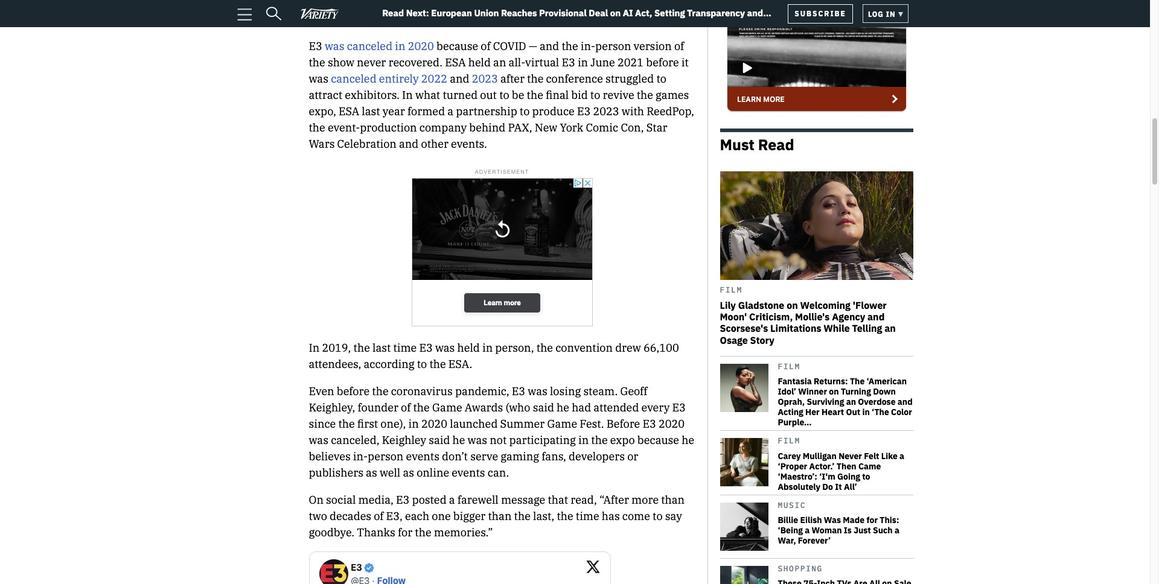 Task type: vqa. For each thing, say whether or not it's contained in the screenshot.


Task type: describe. For each thing, give the bounding box(es) containing it.
2019,
[[322, 341, 351, 355]]

idol'
[[778, 387, 796, 397]]

must read
[[720, 134, 794, 154]]

in inside after the conference struggled to attract exhibitors. in what turned out to be the final bid to revive the games expo, esa last year formed a partnership to produce e3 2023 with reedpop, the event-production company behind pax, new york comic con, star wars celebration and other events.
[[402, 88, 413, 102]]

e3 was canceled in 2020
[[309, 40, 434, 53]]

going
[[837, 471, 860, 482]]

carey
[[778, 451, 801, 462]]

because inside because of covid — and the in-person version of the show never recovered. esa held an all-virtual e3 in june 2021 before it was
[[437, 40, 478, 53]]

in- inside even before the coronavirus pandemic, e3 was losing steam. geoff keighley, founder of the game awards (who said he had attended every e3 since the first one), in 2020 launched summer game fest. before e3 2020 was canceled, keighley said he was not participating in the expo because he believes in-person events don't serve gaming fans, developers or publishers as well as online events can.
[[353, 450, 368, 464]]

esa inside because of covid — and the in-person version of the show never recovered. esa held an all-virtual e3 in june 2021 before it was
[[445, 56, 466, 70]]

1 horizontal spatial said
[[533, 401, 554, 415]]

person inside because of covid — and the in-person version of the show never recovered. esa held an all-virtual e3 in june 2021 before it was
[[595, 40, 631, 53]]

to inside film carey mulligan never felt like a 'proper actor.' then came 'maestro': 'i'm going to absolutely do it all'
[[862, 471, 870, 482]]

was canceled in 2020 link
[[325, 40, 434, 53]]

1 vertical spatial said
[[429, 433, 450, 447]]

before inside even before the coronavirus pandemic, e3 was losing steam. geoff keighley, founder of the game awards (who said he had attended every e3 since the first one), in 2020 launched summer game fest. before e3 2020 was canceled, keighley said he was not participating in the expo because he believes in-person events don't serve gaming fans, developers or publishers as well as online events can.
[[337, 384, 370, 398]]

0 vertical spatial events
[[406, 450, 439, 464]]

was down launched
[[468, 433, 487, 447]]

union
[[474, 7, 499, 19]]

the right 2019,
[[354, 341, 370, 355]]

just
[[854, 525, 871, 536]]

pax,
[[508, 121, 532, 135]]

media,
[[358, 493, 394, 507]]

returns:
[[814, 376, 848, 387]]

posted
[[412, 493, 447, 507]]

a inside film carey mulligan never felt like a 'proper actor.' then came 'maestro': 'i'm going to absolutely do it all'
[[900, 451, 904, 462]]

of up "it"
[[674, 40, 684, 53]]

oprah,
[[778, 397, 805, 408]]

one),
[[381, 417, 406, 431]]

read inside "read next: european union reaches provisional deal on ai act, setting transparency and enforcement guidelines"
[[382, 7, 404, 19]]

film for lily
[[720, 285, 742, 295]]

developers
[[569, 450, 625, 464]]

a inside on social media, e3 posted a farewell message that read, "after more than two decades of e3, each one bigger than the last, the time has come to say goodbye. thanks for the memories."
[[449, 493, 455, 507]]

conference
[[546, 72, 603, 86]]

never
[[839, 451, 862, 462]]

and up turned
[[450, 72, 469, 86]]

in- inside because of covid — and the in-person version of the show never recovered. esa held an all-virtual e3 in june 2021 before it was
[[581, 40, 595, 53]]

e3 inside on social media, e3 posted a farewell message that read, "after more than two decades of e3, each one bigger than the last, the time has come to say goodbye. thanks for the memories."
[[396, 493, 410, 507]]

games
[[656, 88, 689, 102]]

say
[[665, 509, 682, 523]]

transparency
[[687, 7, 745, 19]]

to up games
[[656, 72, 666, 86]]

steam.
[[583, 384, 618, 398]]

year
[[383, 105, 405, 119]]

event-
[[328, 121, 360, 135]]

and inside film lily gladstone on welcoming 'flower moon' criticism, mollie's agency and scorsese's limitations while telling an osage story
[[868, 311, 885, 323]]

1 vertical spatial than
[[488, 509, 512, 523]]

online
[[417, 466, 449, 480]]

2020 up keighley
[[421, 417, 447, 431]]

an inside because of covid — and the in-person version of the show never recovered. esa held an all-virtual e3 in june 2021 before it was
[[493, 56, 506, 70]]

in inside because of covid — and the in-person version of the show never recovered. esa held an all-virtual e3 in june 2021 before it was
[[578, 56, 588, 70]]

social
[[326, 493, 356, 507]]

drew
[[615, 341, 641, 355]]

e3 right every in the right bottom of the page
[[672, 401, 686, 415]]

all'
[[844, 482, 857, 493]]

version
[[634, 40, 672, 53]]

partnership
[[456, 105, 517, 119]]

was up (who
[[528, 384, 547, 398]]

2023 inside after the conference struggled to attract exhibitors. in what turned out to be the final bid to revive the games expo, esa last year formed a partnership to produce e3 2023 with reedpop, the event-production company behind pax, new york comic con, star wars celebration and other events.
[[593, 105, 619, 119]]

came
[[858, 461, 881, 472]]

two
[[309, 509, 327, 523]]

story
[[750, 334, 774, 346]]

0 vertical spatial game
[[432, 401, 462, 415]]

—
[[529, 40, 537, 53]]

film carey mulligan never felt like a 'proper actor.' then came 'maestro': 'i'm going to absolutely do it all'
[[778, 436, 904, 493]]

an inside film fantasia returns: the 'american idol' winner on turning down oprah, surviving an overdose and acting her heart out in 'the color purple…
[[846, 397, 856, 408]]

final
[[546, 88, 569, 102]]

on for deal
[[610, 7, 621, 19]]

before
[[607, 417, 640, 431]]

2 horizontal spatial he
[[682, 433, 694, 447]]

0 horizontal spatial he
[[453, 433, 465, 447]]

film link for the
[[778, 357, 913, 375]]

gladstone
[[738, 300, 784, 312]]

comic
[[586, 121, 618, 135]]

thanks
[[357, 526, 395, 540]]

goodbye.
[[309, 526, 354, 540]]

limitations
[[770, 323, 821, 335]]

0 horizontal spatial advertisement region
[[411, 178, 593, 329]]

esa.
[[448, 357, 472, 371]]

show
[[328, 56, 354, 70]]

'flower
[[853, 300, 887, 312]]

film link for on
[[720, 280, 913, 298]]

message
[[501, 493, 545, 507]]

and inside because of covid — and the in-person version of the show never recovered. esa held an all-virtual e3 in june 2021 before it was
[[540, 40, 559, 53]]

lily gladstone variety power of women image
[[720, 171, 913, 280]]

'american
[[867, 376, 907, 387]]

shopping
[[778, 564, 823, 574]]

e3 inside after the conference struggled to attract exhibitors. in what turned out to be the final bid to revive the games expo, esa last year formed a partnership to produce e3 2023 with reedpop, the event-production company behind pax, new york comic con, star wars celebration and other events.
[[577, 105, 591, 119]]

pandemic,
[[455, 384, 509, 398]]

the down virtual
[[527, 72, 544, 86]]

con,
[[621, 121, 644, 135]]

out
[[480, 88, 497, 102]]

virtual
[[525, 56, 559, 70]]

2020 up recovered.
[[408, 40, 434, 53]]

geoff
[[620, 384, 647, 398]]

1 vertical spatial events
[[452, 466, 485, 480]]

next:
[[406, 7, 429, 19]]

carey mulligan variety power of women image
[[720, 439, 768, 487]]

was inside because of covid — and the in-person version of the show never recovered. esa held an all-virtual e3 in june 2021 before it was
[[309, 72, 328, 86]]

e3 inside in 2019, the last time e3 was held in person, the convention drew 66,100 attendees, according to the esa.
[[419, 341, 433, 355]]

1 horizontal spatial game
[[547, 417, 577, 431]]

the
[[850, 376, 865, 387]]

in inside in 2019, the last time e3 was held in person, the convention drew 66,100 attendees, according to the esa.
[[309, 341, 320, 355]]

to right "bid"
[[590, 88, 600, 102]]

or
[[627, 450, 638, 464]]

the down "read next: european union reaches provisional deal on ai act, setting transparency and enforcement guidelines"
[[562, 40, 578, 53]]

be
[[512, 88, 524, 102]]

last inside in 2019, the last time e3 was held in person, the convention drew 66,100 attendees, according to the esa.
[[373, 341, 391, 355]]

events.
[[451, 137, 487, 151]]

and inside film fantasia returns: the 'american idol' winner on turning down oprah, surviving an overdose and acting her heart out in 'the color purple…
[[898, 397, 913, 408]]

esa inside after the conference struggled to attract exhibitors. in what turned out to be the final bid to revive the games expo, esa last year formed a partnership to produce e3 2023 with reedpop, the event-production company behind pax, new york comic con, star wars celebration and other events.
[[339, 105, 359, 119]]

reaches
[[501, 7, 537, 19]]

last inside after the conference struggled to attract exhibitors. in what turned out to be the final bid to revive the games expo, esa last year formed a partnership to produce e3 2023 with reedpop, the event-production company behind pax, new york comic con, star wars celebration and other events.
[[362, 105, 380, 119]]

in inside log in link
[[886, 9, 896, 19]]

fans,
[[542, 450, 566, 464]]

canceled,
[[331, 433, 380, 447]]

since
[[309, 417, 336, 431]]

the up with reedpop,
[[637, 88, 653, 102]]

absolutely
[[778, 482, 820, 493]]

(who
[[506, 401, 530, 415]]

according
[[364, 357, 415, 371]]

had
[[572, 401, 591, 415]]

for inside on social media, e3 posted a farewell message that read, "after more than two decades of e3, each one bigger than the last, the time has come to say goodbye. thanks for the memories."
[[398, 526, 412, 540]]

film lily gladstone on welcoming 'flower moon' criticism, mollie's agency and scorsese's limitations while telling an osage story
[[720, 285, 896, 346]]

read,
[[571, 493, 597, 507]]

her
[[805, 407, 820, 418]]

log in
[[868, 9, 898, 19]]

bigger
[[453, 509, 486, 523]]

read next: european union reaches provisional deal on ai act, setting transparency and enforcement guidelines
[[377, 7, 763, 31]]

music link
[[778, 496, 913, 513]]

wars
[[309, 137, 335, 151]]

criticism,
[[749, 311, 793, 323]]

1 horizontal spatial than
[[661, 493, 685, 507]]

winner
[[798, 387, 827, 397]]

forever'
[[798, 536, 831, 547]]

of inside on social media, e3 posted a farewell message that read, "after more than two decades of e3, each one bigger than the last, the time has come to say goodbye. thanks for the memories."
[[374, 509, 384, 523]]

can.
[[488, 466, 509, 480]]

1 as from the left
[[366, 466, 377, 480]]

york
[[560, 121, 583, 135]]

a right such
[[895, 525, 899, 536]]

eilish
[[800, 515, 822, 526]]

'i'm
[[819, 471, 835, 482]]

ai
[[623, 7, 633, 19]]

1 horizontal spatial he
[[557, 401, 569, 415]]

the left esa.
[[430, 357, 446, 371]]



Task type: locate. For each thing, give the bounding box(es) containing it.
lily
[[720, 300, 736, 312]]

on up limitations
[[787, 300, 798, 312]]

0 vertical spatial read
[[382, 7, 404, 19]]

e3 inside because of covid — and the in-person version of the show never recovered. esa held an all-virtual e3 in june 2021 before it was
[[562, 56, 575, 70]]

and left other
[[399, 137, 419, 151]]

e3 up coronavirus
[[419, 341, 433, 355]]

1 vertical spatial film link
[[778, 357, 913, 375]]

in- up "june"
[[581, 40, 595, 53]]

1 horizontal spatial in-
[[581, 40, 595, 53]]

the up wars
[[309, 121, 325, 135]]

expo,
[[309, 105, 336, 119]]

film for carey
[[778, 436, 800, 446]]

2 as from the left
[[403, 466, 414, 480]]

each
[[405, 509, 429, 523]]

held
[[468, 56, 491, 70], [457, 341, 480, 355]]

film link up the
[[778, 357, 913, 375]]

esa up event-
[[339, 105, 359, 119]]

0 vertical spatial film link
[[720, 280, 913, 298]]

game down had
[[547, 417, 577, 431]]

0 horizontal spatial in
[[309, 341, 320, 355]]

1 horizontal spatial 2023
[[593, 105, 619, 119]]

0 horizontal spatial person
[[368, 450, 404, 464]]

awards
[[465, 401, 503, 415]]

in right log
[[886, 9, 896, 19]]

0 horizontal spatial said
[[429, 433, 450, 447]]

person inside even before the coronavirus pandemic, e3 was losing steam. geoff keighley, founder of the game awards (who said he had attended every e3 since the first one), in 2020 launched summer game fest. before e3 2020 was canceled, keighley said he was not participating in the expo because he believes in-person events don't serve gaming fans, developers or publishers as well as online events can.
[[368, 450, 404, 464]]

0 vertical spatial last
[[362, 105, 380, 119]]

66,100
[[643, 341, 679, 355]]

0 horizontal spatial for
[[398, 526, 412, 540]]

0 vertical spatial before
[[646, 56, 679, 70]]

in inside film fantasia returns: the 'american idol' winner on turning down oprah, surviving an overdose and acting her heart out in 'the color purple…
[[862, 407, 870, 418]]

in down enforcement
[[395, 40, 405, 53]]

on up heart
[[829, 387, 839, 397]]

0 vertical spatial canceled
[[347, 40, 393, 53]]

film link up never
[[778, 431, 913, 449]]

time inside on social media, e3 posted a farewell message that read, "after more than two decades of e3, each one bigger than the last, the time has come to say goodbye. thanks for the memories."
[[576, 509, 599, 523]]

0 horizontal spatial events
[[406, 450, 439, 464]]

0 vertical spatial 2023
[[472, 72, 498, 86]]

an left all-
[[493, 56, 506, 70]]

1 horizontal spatial as
[[403, 466, 414, 480]]

film link up welcoming
[[720, 280, 913, 298]]

0 vertical spatial person
[[595, 40, 631, 53]]

an right telling
[[885, 323, 896, 335]]

and inside "read next: european union reaches provisional deal on ai act, setting transparency and enforcement guidelines"
[[747, 7, 763, 19]]

for inside music billie eilish was made for this: 'being a woman is just such a war, forever'
[[867, 515, 878, 526]]

0 vertical spatial because
[[437, 40, 478, 53]]

0 horizontal spatial an
[[493, 56, 506, 70]]

0 vertical spatial held
[[468, 56, 491, 70]]

1 vertical spatial read
[[758, 134, 794, 154]]

e3 down every in the right bottom of the page
[[643, 417, 656, 431]]

the right person,
[[537, 341, 553, 355]]

0 vertical spatial on
[[610, 7, 621, 19]]

0 horizontal spatial read
[[382, 7, 404, 19]]

on
[[309, 493, 324, 507]]

purple…
[[778, 417, 812, 428]]

samsung 75-inch quantum dot oled smart tv at home image
[[720, 566, 768, 584]]

and
[[747, 7, 763, 19], [540, 40, 559, 53], [450, 72, 469, 86], [399, 137, 419, 151], [868, 311, 885, 323], [898, 397, 913, 408]]

founder
[[358, 401, 398, 415]]

person up well
[[368, 450, 404, 464]]

film up the fantasia
[[778, 362, 800, 372]]

a right 'being
[[805, 525, 810, 536]]

1 horizontal spatial in
[[402, 88, 413, 102]]

in inside in 2019, the last time e3 was held in person, the convention drew 66,100 attendees, according to the esa.
[[482, 341, 493, 355]]

0 vertical spatial esa
[[445, 56, 466, 70]]

person
[[595, 40, 631, 53], [368, 450, 404, 464]]

1 vertical spatial in-
[[353, 450, 368, 464]]

2023 link
[[472, 72, 498, 86]]

on left ai
[[610, 7, 621, 19]]

0 vertical spatial an
[[493, 56, 506, 70]]

0 horizontal spatial on
[[610, 7, 621, 19]]

1 horizontal spatial events
[[452, 466, 485, 480]]

a
[[448, 105, 453, 119], [900, 451, 904, 462], [449, 493, 455, 507], [805, 525, 810, 536], [895, 525, 899, 536]]

film for fantasia
[[778, 362, 800, 372]]

0 horizontal spatial time
[[393, 341, 417, 355]]

before up keighley,
[[337, 384, 370, 398]]

of left the covid
[[481, 40, 491, 53]]

of left e3,
[[374, 509, 384, 523]]

0 vertical spatial said
[[533, 401, 554, 415]]

1 horizontal spatial before
[[646, 56, 679, 70]]

2 vertical spatial an
[[846, 397, 856, 408]]

in up conference
[[578, 56, 588, 70]]

0 vertical spatial in
[[402, 88, 413, 102]]

such
[[873, 525, 893, 536]]

1 vertical spatial film
[[778, 362, 800, 372]]

billie
[[778, 515, 798, 526]]

surviving
[[807, 397, 844, 408]]

on inside film lily gladstone on welcoming 'flower moon' criticism, mollie's agency and scorsese's limitations while telling an osage story
[[787, 300, 798, 312]]

film up carey
[[778, 436, 800, 446]]

film inside film lily gladstone on welcoming 'flower moon' criticism, mollie's agency and scorsese's limitations while telling an osage story
[[720, 285, 742, 295]]

on for winner
[[829, 387, 839, 397]]

to inside on social media, e3 posted a farewell message that read, "after more than two decades of e3, each one bigger than the last, the time has come to say goodbye. thanks for the memories."
[[653, 509, 663, 523]]

last down exhibitors.
[[362, 105, 380, 119]]

the down that in the left bottom of the page
[[557, 509, 573, 523]]

1 horizontal spatial an
[[846, 397, 856, 408]]

covid
[[493, 40, 526, 53]]

before
[[646, 56, 679, 70], [337, 384, 370, 398]]

2023 up out
[[472, 72, 498, 86]]

e3 down "bid"
[[577, 105, 591, 119]]

0 vertical spatial film
[[720, 285, 742, 295]]

0 horizontal spatial 2023
[[472, 72, 498, 86]]

film fantasia returns: the 'american idol' winner on turning down oprah, surviving an overdose and acting her heart out in 'the color purple…
[[778, 362, 913, 428]]

on inside film fantasia returns: the 'american idol' winner on turning down oprah, surviving an overdose and acting her heart out in 'the color purple…
[[829, 387, 839, 397]]

was up esa.
[[435, 341, 455, 355]]

music
[[778, 500, 806, 511]]

of up one),
[[401, 401, 411, 415]]

0 vertical spatial advertisement region
[[726, 0, 907, 119]]

on inside "read next: european union reaches provisional deal on ai act, setting transparency and enforcement guidelines"
[[610, 7, 621, 19]]

after the conference struggled to attract exhibitors. in what turned out to be the final bid to revive the games expo, esa last year formed a partnership to produce e3 2023 with reedpop, the event-production company behind pax, new york comic con, star wars celebration and other events.
[[309, 72, 694, 151]]

film inside film carey mulligan never felt like a 'proper actor.' then came 'maestro': 'i'm going to absolutely do it all'
[[778, 436, 800, 446]]

canceled entirely 2022 link
[[331, 72, 447, 86]]

losing
[[550, 384, 581, 398]]

it
[[682, 56, 689, 70]]

was down since
[[309, 433, 328, 447]]

launched
[[450, 417, 498, 431]]

e3 up (who
[[512, 384, 525, 398]]

he
[[557, 401, 569, 415], [453, 433, 465, 447], [682, 433, 694, 447]]

than up say
[[661, 493, 685, 507]]

esa
[[445, 56, 466, 70], [339, 105, 359, 119]]

1 vertical spatial because
[[637, 433, 679, 447]]

1 horizontal spatial person
[[595, 40, 631, 53]]

game down coronavirus
[[432, 401, 462, 415]]

film inside film fantasia returns: the 'american idol' winner on turning down oprah, surviving an overdose and acting her heart out in 'the color purple…
[[778, 362, 800, 372]]

serve
[[470, 450, 498, 464]]

e3 up conference
[[562, 56, 575, 70]]

an right heart
[[846, 397, 856, 408]]

what
[[415, 88, 440, 102]]

read right the 'must'
[[758, 134, 794, 154]]

billie eilish was made for this: 'being a woman is just such a war, forever' link
[[778, 515, 913, 547]]

1 horizontal spatial on
[[787, 300, 798, 312]]

time inside in 2019, the last time e3 was held in person, the convention drew 66,100 attendees, according to the esa.
[[393, 341, 417, 355]]

and right down
[[898, 397, 913, 408]]

and right "agency"
[[868, 311, 885, 323]]

come
[[622, 509, 650, 523]]

2020 down every in the right bottom of the page
[[659, 417, 685, 431]]

is
[[844, 525, 852, 536]]

revive
[[603, 88, 634, 102]]

read up enforcement
[[382, 7, 404, 19]]

as right well
[[403, 466, 414, 480]]

0 horizontal spatial in-
[[353, 450, 368, 464]]

was inside in 2019, the last time e3 was held in person, the convention drew 66,100 attendees, according to the esa.
[[435, 341, 455, 355]]

the right be at the top
[[527, 88, 543, 102]]

the down message
[[514, 509, 531, 523]]

0 horizontal spatial because
[[437, 40, 478, 53]]

log
[[868, 9, 884, 19]]

last,
[[533, 509, 554, 523]]

time up according
[[393, 341, 417, 355]]

because up or
[[637, 433, 679, 447]]

in left person,
[[482, 341, 493, 355]]

subscribe
[[795, 9, 846, 18]]

subscribe link
[[788, 4, 853, 23]]

has
[[602, 509, 620, 523]]

1 vertical spatial person
[[368, 450, 404, 464]]

advertisement region
[[726, 0, 907, 119], [411, 178, 593, 329]]

e3,
[[386, 509, 403, 523]]

an
[[493, 56, 506, 70], [885, 323, 896, 335], [846, 397, 856, 408]]

held inside in 2019, the last time e3 was held in person, the convention drew 66,100 attendees, according to the esa.
[[457, 341, 480, 355]]

was up show
[[325, 40, 344, 53]]

other
[[421, 137, 448, 151]]

2 horizontal spatial on
[[829, 387, 839, 397]]

osage
[[720, 334, 748, 346]]

behind
[[469, 121, 505, 135]]

because down the guidelines
[[437, 40, 478, 53]]

2 vertical spatial on
[[829, 387, 839, 397]]

held inside because of covid — and the in-person version of the show never recovered. esa held an all-virtual e3 in june 2021 before it was
[[468, 56, 491, 70]]

canceled down show
[[331, 72, 377, 86]]

0 horizontal spatial than
[[488, 509, 512, 523]]

events
[[406, 450, 439, 464], [452, 466, 485, 480]]

the down each
[[415, 526, 431, 540]]

1 horizontal spatial esa
[[445, 56, 466, 70]]

in up keighley
[[408, 417, 419, 431]]

fest.
[[580, 417, 604, 431]]

actor.'
[[809, 461, 835, 472]]

held up esa.
[[457, 341, 480, 355]]

person up "june"
[[595, 40, 631, 53]]

0 horizontal spatial game
[[432, 401, 462, 415]]

canceled
[[347, 40, 393, 53], [331, 72, 377, 86]]

out
[[846, 407, 860, 418]]

before inside because of covid — and the in-person version of the show never recovered. esa held an all-virtual e3 in june 2021 before it was
[[646, 56, 679, 70]]

overdose
[[858, 397, 896, 408]]

0 vertical spatial than
[[661, 493, 685, 507]]

1 vertical spatial canceled
[[331, 72, 377, 86]]

1 horizontal spatial advertisement region
[[726, 0, 907, 119]]

1 vertical spatial before
[[337, 384, 370, 398]]

1 horizontal spatial time
[[576, 509, 599, 523]]

in 2019, the last time e3 was held in person, the convention drew 66,100 attendees, according to the esa.
[[309, 341, 679, 371]]

well
[[380, 466, 400, 480]]

fantasia barrino variety power of women image
[[720, 364, 768, 412]]

act,
[[635, 7, 652, 19]]

2022
[[421, 72, 447, 86]]

said right (who
[[533, 401, 554, 415]]

in down canceled entirely 2022 and 2023
[[402, 88, 413, 102]]

canceled up the never
[[347, 40, 393, 53]]

than down farewell
[[488, 509, 512, 523]]

star
[[646, 121, 667, 135]]

exhibitors.
[[345, 88, 400, 102]]

"after
[[599, 493, 629, 507]]

1 horizontal spatial for
[[867, 515, 878, 526]]

e3 up the "attract"
[[309, 40, 322, 53]]

events up online
[[406, 450, 439, 464]]

while
[[824, 323, 850, 335]]

the up developers
[[591, 433, 608, 447]]

1 vertical spatial esa
[[339, 105, 359, 119]]

gaming
[[501, 450, 539, 464]]

1 vertical spatial advertisement region
[[411, 178, 593, 329]]

and right —
[[540, 40, 559, 53]]

a up one
[[449, 493, 455, 507]]

1 vertical spatial an
[[885, 323, 896, 335]]

film link for never
[[778, 431, 913, 449]]

1 horizontal spatial read
[[758, 134, 794, 154]]

0 horizontal spatial as
[[366, 466, 377, 480]]

turning
[[841, 387, 871, 397]]

'maestro':
[[778, 471, 817, 482]]

a up the company
[[448, 105, 453, 119]]

a right like
[[900, 451, 904, 462]]

e3 up e3,
[[396, 493, 410, 507]]

0 vertical spatial time
[[393, 341, 417, 355]]

to up pax,
[[520, 105, 530, 119]]

1 vertical spatial held
[[457, 341, 480, 355]]

2023 up "comic"
[[593, 105, 619, 119]]

1 vertical spatial on
[[787, 300, 798, 312]]

and right transparency
[[747, 7, 763, 19]]

0 vertical spatial in-
[[581, 40, 595, 53]]

2 horizontal spatial an
[[885, 323, 896, 335]]

to inside in 2019, the last time e3 was held in person, the convention drew 66,100 attendees, according to the esa.
[[417, 357, 427, 371]]

deal
[[589, 7, 608, 19]]

that
[[548, 493, 568, 507]]

must
[[720, 134, 755, 154]]

summer
[[500, 417, 545, 431]]

1 vertical spatial in
[[309, 341, 320, 355]]

2 vertical spatial film
[[778, 436, 800, 446]]

the up founder
[[372, 384, 389, 398]]

scorsese's
[[720, 323, 768, 335]]

and inside after the conference struggled to attract exhibitors. in what turned out to be the final bid to revive the games expo, esa last year formed a partnership to produce e3 2023 with reedpop, the event-production company behind pax, new york comic con, star wars celebration and other events.
[[399, 137, 419, 151]]

billie eilish variety power of women image
[[720, 503, 768, 551]]

attended
[[594, 401, 639, 415]]

an inside film lily gladstone on welcoming 'flower moon' criticism, mollie's agency and scorsese's limitations while telling an osage story
[[885, 323, 896, 335]]

in down fest.
[[578, 433, 589, 447]]

1 vertical spatial last
[[373, 341, 391, 355]]

held up 2023 link
[[468, 56, 491, 70]]

0 horizontal spatial esa
[[339, 105, 359, 119]]

film up lily
[[720, 285, 742, 295]]

of inside even before the coronavirus pandemic, e3 was losing steam. geoff keighley, founder of the game awards (who said he had attended every e3 since the first one), in 2020 launched summer game fest. before e3 2020 was canceled, keighley said he was not participating in the expo because he believes in-person events don't serve gaming fans, developers or publishers as well as online events can.
[[401, 401, 411, 415]]

decades
[[330, 509, 371, 523]]

0 horizontal spatial before
[[337, 384, 370, 398]]

log in link
[[863, 4, 908, 23]]

lily gladstone on welcoming 'flower moon' criticism, mollie's agency and scorsese's limitations while telling an osage story link
[[720, 300, 913, 346]]

more
[[632, 493, 659, 507]]

provisional
[[539, 7, 587, 19]]

than
[[661, 493, 685, 507], [488, 509, 512, 523]]

as left well
[[366, 466, 377, 480]]

not
[[490, 433, 507, 447]]

events down don't
[[452, 466, 485, 480]]

because inside even before the coronavirus pandemic, e3 was losing steam. geoff keighley, founder of the game awards (who said he had attended every e3 since the first one), in 2020 launched summer game fest. before e3 2020 was canceled, keighley said he was not participating in the expo because he believes in-person events don't serve gaming fans, developers or publishers as well as online events can.
[[637, 433, 679, 447]]

struggled
[[606, 72, 654, 86]]

entirely
[[379, 72, 419, 86]]

1 vertical spatial time
[[576, 509, 599, 523]]

for left this:
[[867, 515, 878, 526]]

2023
[[472, 72, 498, 86], [593, 105, 619, 119]]

was up the "attract"
[[309, 72, 328, 86]]

in left 2019,
[[309, 341, 320, 355]]

setting
[[654, 7, 685, 19]]

to right going
[[862, 471, 870, 482]]

esa up 2022
[[445, 56, 466, 70]]

last up according
[[373, 341, 391, 355]]

1 vertical spatial 2023
[[593, 105, 619, 119]]

june
[[591, 56, 615, 70]]

2 vertical spatial film link
[[778, 431, 913, 449]]

1 horizontal spatial because
[[637, 433, 679, 447]]

to left be at the top
[[499, 88, 509, 102]]

1 vertical spatial game
[[547, 417, 577, 431]]

film
[[720, 285, 742, 295], [778, 362, 800, 372], [778, 436, 800, 446]]

welcoming
[[800, 300, 851, 312]]

was
[[824, 515, 841, 526]]

the down coronavirus
[[413, 401, 430, 415]]

the up canceled,
[[338, 417, 355, 431]]

the left show
[[309, 56, 325, 70]]

expo
[[610, 433, 635, 447]]

a inside after the conference struggled to attract exhibitors. in what turned out to be the final bid to revive the games expo, esa last year formed a partnership to produce e3 2023 with reedpop, the event-production company behind pax, new york comic con, star wars celebration and other events.
[[448, 105, 453, 119]]

to left say
[[653, 509, 663, 523]]



